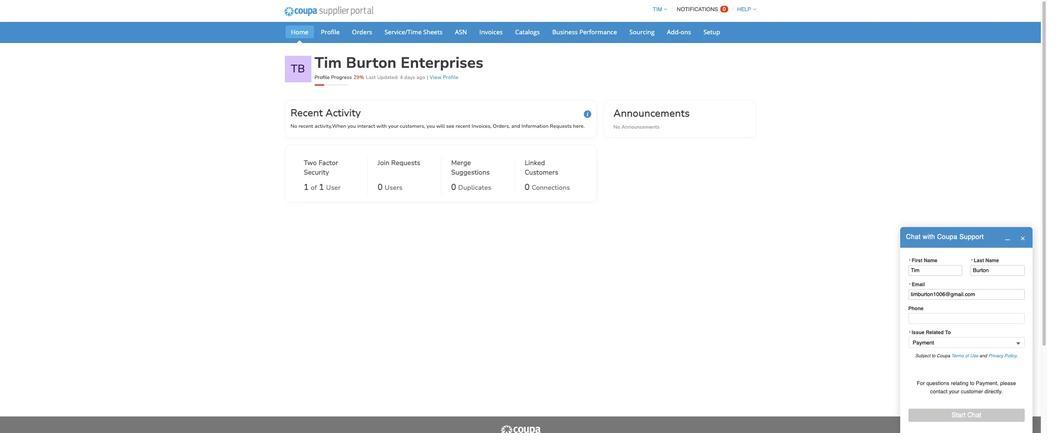 Task type: locate. For each thing, give the bounding box(es) containing it.
* last name
[[972, 258, 1000, 263]]

navigation
[[650, 1, 757, 17]]

1 horizontal spatial requests
[[550, 123, 572, 130]]

1 horizontal spatial name
[[986, 258, 1000, 263]]

add-ons
[[667, 28, 691, 36]]

linked customers
[[525, 159, 559, 177]]

none button inside chat with coupa support dialog
[[909, 409, 1025, 422]]

profile link
[[316, 26, 345, 38]]

terms
[[952, 353, 964, 359]]

subject to coupa terms of use and privacy policy .
[[916, 353, 1018, 359]]

|
[[427, 74, 429, 81]]

recent down recent
[[299, 123, 313, 130]]

add-ons link
[[662, 26, 697, 38]]

your left customers,
[[388, 123, 399, 130]]

your for customers,
[[388, 123, 399, 130]]

you
[[348, 123, 356, 130], [427, 123, 435, 130]]

profile left progress
[[315, 74, 330, 81]]

* for last
[[972, 258, 974, 263]]

for
[[917, 380, 925, 386]]

no down recent
[[291, 123, 297, 130]]

0 horizontal spatial with
[[377, 123, 387, 130]]

recent right see
[[456, 123, 471, 130]]

1 vertical spatial announcements
[[622, 124, 660, 130]]

1
[[304, 182, 309, 193], [319, 182, 324, 193]]

of inside chat with coupa support dialog
[[966, 353, 969, 359]]

1 down security
[[304, 182, 309, 193]]

no
[[291, 123, 297, 130], [614, 124, 621, 130]]

last down support
[[974, 258, 985, 263]]

0 horizontal spatial name
[[924, 258, 938, 263]]

of down security
[[311, 183, 317, 192]]

with inside dialog
[[923, 233, 936, 241]]

0 for 0 connections
[[525, 182, 530, 193]]

0 horizontal spatial you
[[348, 123, 356, 130]]

tim for tim
[[653, 6, 663, 12]]

0 vertical spatial coupa supplier portal image
[[279, 1, 379, 22]]

for questions relating to payment, please contact your customer directly.
[[917, 380, 1017, 395]]

0 vertical spatial tim
[[653, 6, 663, 12]]

service/time sheets link
[[379, 26, 448, 38]]

orders,
[[493, 123, 510, 130]]

0 horizontal spatial tim
[[315, 53, 342, 73]]

requests right the join
[[391, 159, 421, 168]]

tim inside navigation
[[653, 6, 663, 12]]

two
[[304, 159, 317, 168]]

0 vertical spatial coupa
[[938, 233, 958, 241]]

2 recent from the left
[[456, 123, 471, 130]]

1 recent from the left
[[299, 123, 313, 130]]

1 left user
[[319, 182, 324, 193]]

use
[[971, 353, 979, 359]]

subject
[[916, 353, 931, 359]]

merge suggestions
[[451, 159, 490, 177]]

coupa left terms
[[937, 353, 951, 359]]

with right the interact
[[377, 123, 387, 130]]

1 vertical spatial and
[[980, 353, 988, 359]]

of left use
[[966, 353, 969, 359]]

you right when
[[348, 123, 356, 130]]

* left issue at the right bottom
[[910, 330, 912, 335]]

1 vertical spatial with
[[923, 233, 936, 241]]

1 horizontal spatial no
[[614, 124, 621, 130]]

catalogs
[[515, 28, 540, 36]]

* left email
[[910, 282, 912, 287]]

updated:
[[377, 74, 399, 81]]

burton
[[346, 53, 397, 73]]

0 horizontal spatial 1
[[304, 182, 309, 193]]

* for email
[[910, 282, 912, 287]]

0 horizontal spatial of
[[311, 183, 317, 192]]

last inside chat with coupa support dialog
[[974, 258, 985, 263]]

profile right view
[[443, 74, 459, 81]]

performance
[[580, 28, 617, 36]]

1 horizontal spatial and
[[980, 353, 988, 359]]

1 horizontal spatial your
[[950, 388, 960, 395]]

0 left duplicates
[[451, 182, 456, 193]]

* inside the * email
[[910, 282, 912, 287]]

1 horizontal spatial tim
[[653, 6, 663, 12]]

0 horizontal spatial requests
[[391, 159, 421, 168]]

with
[[377, 123, 387, 130], [923, 233, 936, 241]]

0 down customers
[[525, 182, 530, 193]]

1 vertical spatial last
[[974, 258, 985, 263]]

0 vertical spatial requests
[[550, 123, 572, 130]]

1 vertical spatial requests
[[391, 159, 421, 168]]

setup link
[[699, 26, 726, 38]]

0 duplicates
[[451, 182, 492, 193]]

and right use
[[980, 353, 988, 359]]

help link
[[734, 6, 757, 12]]

coupa left support
[[938, 233, 958, 241]]

1 vertical spatial coupa supplier portal image
[[500, 425, 541, 433]]

None button
[[909, 409, 1025, 422]]

phone
[[909, 306, 924, 312]]

last inside tim burton enterprises profile progress 29% last updated: 4 days ago | view profile
[[366, 74, 376, 81]]

0 vertical spatial announcements
[[614, 107, 690, 120]]

* inside * last name
[[972, 258, 974, 263]]

0 horizontal spatial last
[[366, 74, 376, 81]]

1 horizontal spatial with
[[923, 233, 936, 241]]

support
[[960, 233, 984, 241]]

join requests link
[[378, 159, 421, 179]]

0 horizontal spatial coupa supplier portal image
[[279, 1, 379, 22]]

2 name from the left
[[986, 258, 1000, 263]]

0 horizontal spatial your
[[388, 123, 399, 130]]

with right the "chat"
[[923, 233, 936, 241]]

announcements
[[614, 107, 690, 120], [622, 124, 660, 130]]

notifications 0
[[677, 6, 726, 12]]

and right orders,
[[512, 123, 520, 130]]

0 inside notifications 0
[[723, 6, 726, 12]]

name
[[924, 258, 938, 263], [986, 258, 1000, 263]]

text default image
[[1005, 235, 1011, 240], [1021, 236, 1026, 241]]

0 left 'help'
[[723, 6, 726, 12]]

view profile link
[[430, 74, 459, 81]]

to
[[932, 353, 936, 359], [971, 380, 975, 386]]

0 vertical spatial to
[[932, 353, 936, 359]]

join
[[378, 159, 390, 168]]

enterprises
[[401, 53, 484, 73]]

2 1 from the left
[[319, 182, 324, 193]]

1 horizontal spatial of
[[966, 353, 969, 359]]

email
[[912, 282, 925, 288]]

0 vertical spatial your
[[388, 123, 399, 130]]

1 vertical spatial tim
[[315, 53, 342, 73]]

business performance
[[553, 28, 617, 36]]

* left the first on the bottom of the page
[[910, 258, 912, 263]]

terms of use link
[[952, 353, 979, 359]]

tim up progress
[[315, 53, 342, 73]]

* down support
[[972, 258, 974, 263]]

your down relating
[[950, 388, 960, 395]]

requests left here.
[[550, 123, 572, 130]]

* issue related to
[[910, 330, 951, 336]]

to up customer
[[971, 380, 975, 386]]

orders
[[352, 28, 372, 36]]

ago
[[417, 74, 425, 81]]

invoices,
[[472, 123, 492, 130]]

none text field inside chat with coupa support dialog
[[909, 265, 963, 276]]

*
[[910, 258, 912, 263], [972, 258, 974, 263], [910, 282, 912, 287], [910, 330, 912, 335]]

1 you from the left
[[348, 123, 356, 130]]

1 horizontal spatial last
[[974, 258, 985, 263]]

None field
[[909, 337, 1025, 348]]

payment,
[[977, 380, 999, 386]]

coupa for support
[[938, 233, 958, 241]]

your
[[388, 123, 399, 130], [950, 388, 960, 395]]

home
[[291, 28, 309, 36]]

0 vertical spatial last
[[366, 74, 376, 81]]

tb
[[291, 62, 305, 76]]

of inside 1 of 1 user
[[311, 183, 317, 192]]

two factor security link
[[304, 159, 358, 179]]

your inside for questions relating to payment, please contact your customer directly.
[[950, 388, 960, 395]]

0 horizontal spatial recent
[[299, 123, 313, 130]]

1 vertical spatial your
[[950, 388, 960, 395]]

0 vertical spatial and
[[512, 123, 520, 130]]

and
[[512, 123, 520, 130], [980, 353, 988, 359]]

0 left the 'users'
[[378, 182, 383, 193]]

0 for 0 users
[[378, 182, 383, 193]]

recent
[[299, 123, 313, 130], [456, 123, 471, 130]]

1 horizontal spatial recent
[[456, 123, 471, 130]]

tim inside tim burton enterprises profile progress 29% last updated: 4 days ago | view profile
[[315, 53, 342, 73]]

tim
[[653, 6, 663, 12], [315, 53, 342, 73]]

* inside * issue related to
[[910, 330, 912, 335]]

1 horizontal spatial coupa supplier portal image
[[500, 425, 541, 433]]

29%
[[354, 74, 364, 81]]

will
[[437, 123, 445, 130]]

0 horizontal spatial and
[[512, 123, 520, 130]]

of
[[311, 183, 317, 192], [966, 353, 969, 359]]

chat with coupa support
[[907, 233, 984, 241]]

None text field
[[971, 265, 1025, 276], [909, 289, 1025, 300], [971, 265, 1025, 276], [909, 289, 1025, 300]]

join requests
[[378, 159, 421, 168]]

to right 'subject'
[[932, 353, 936, 359]]

no right here.
[[614, 124, 621, 130]]

first
[[912, 258, 923, 263]]

tb image
[[285, 56, 311, 82]]

1 vertical spatial of
[[966, 353, 969, 359]]

1 horizontal spatial 1
[[319, 182, 324, 193]]

1 vertical spatial coupa
[[937, 353, 951, 359]]

1 horizontal spatial you
[[427, 123, 435, 130]]

4
[[400, 74, 403, 81]]

1 vertical spatial to
[[971, 380, 975, 386]]

requests
[[550, 123, 572, 130], [391, 159, 421, 168]]

0 horizontal spatial to
[[932, 353, 936, 359]]

tim up sourcing link
[[653, 6, 663, 12]]

sourcing
[[630, 28, 655, 36]]

0 vertical spatial of
[[311, 183, 317, 192]]

* inside * first name
[[910, 258, 912, 263]]

coupa supplier portal image
[[279, 1, 379, 22], [500, 425, 541, 433]]

navigation containing notifications 0
[[650, 1, 757, 17]]

contact
[[931, 388, 948, 395]]

1 name from the left
[[924, 258, 938, 263]]

to inside for questions relating to payment, please contact your customer directly.
[[971, 380, 975, 386]]

asn
[[455, 28, 467, 36]]

information
[[522, 123, 549, 130]]

1 1 from the left
[[304, 182, 309, 193]]

help
[[738, 6, 752, 12]]

None text field
[[909, 265, 963, 276]]

last
[[366, 74, 376, 81], [974, 258, 985, 263]]

you left will
[[427, 123, 435, 130]]

last right 29%
[[366, 74, 376, 81]]

1 horizontal spatial to
[[971, 380, 975, 386]]



Task type: describe. For each thing, give the bounding box(es) containing it.
chat with coupa support dialog
[[901, 227, 1033, 433]]

tim link
[[650, 6, 668, 12]]

announcements inside announcements no announcements
[[622, 124, 660, 130]]

orders link
[[347, 26, 378, 38]]

interact
[[357, 123, 375, 130]]

questions
[[927, 380, 950, 386]]

* for first
[[910, 258, 912, 263]]

0 vertical spatial with
[[377, 123, 387, 130]]

days
[[404, 74, 415, 81]]

activity
[[326, 106, 361, 120]]

0 connections
[[525, 182, 570, 193]]

merge suggestions link
[[451, 159, 505, 179]]

progress
[[331, 74, 352, 81]]

catalogs link
[[510, 26, 546, 38]]

see
[[446, 123, 455, 130]]

0 for 0 duplicates
[[451, 182, 456, 193]]

setup
[[704, 28, 721, 36]]

factor
[[319, 159, 338, 168]]

Phone telephone field
[[909, 313, 1025, 324]]

policy
[[1005, 353, 1017, 359]]

business
[[553, 28, 578, 36]]

privacy policy link
[[989, 353, 1017, 359]]

suggestions
[[451, 168, 490, 177]]

requests inside "link"
[[391, 159, 421, 168]]

no inside announcements no announcements
[[614, 124, 621, 130]]

your for customer
[[950, 388, 960, 395]]

and inside chat with coupa support dialog
[[980, 353, 988, 359]]

notifications
[[677, 6, 718, 12]]

ons
[[681, 28, 691, 36]]

linked customers link
[[525, 159, 578, 179]]

customers
[[525, 168, 559, 177]]

asn link
[[450, 26, 473, 38]]

0 horizontal spatial no
[[291, 123, 297, 130]]

invoices link
[[474, 26, 508, 38]]

tim for tim burton enterprises profile progress 29% last updated: 4 days ago | view profile
[[315, 53, 342, 73]]

profile right home
[[321, 28, 340, 36]]

linked
[[525, 159, 545, 168]]

.
[[1017, 353, 1018, 359]]

customer
[[961, 388, 984, 395]]

when
[[332, 123, 346, 130]]

relating
[[951, 380, 969, 386]]

2 you from the left
[[427, 123, 435, 130]]

directly.
[[985, 388, 1003, 395]]

related
[[926, 330, 944, 336]]

recent activity
[[291, 106, 361, 120]]

recent
[[291, 106, 323, 120]]

none field inside chat with coupa support dialog
[[909, 337, 1025, 348]]

announcements no announcements
[[614, 107, 690, 130]]

* email
[[910, 282, 925, 288]]

Select Issue text field
[[909, 337, 1025, 348]]

service/time
[[385, 28, 422, 36]]

customers,
[[400, 123, 426, 130]]

0 horizontal spatial text default image
[[1005, 235, 1011, 240]]

sourcing link
[[624, 26, 660, 38]]

home link
[[286, 26, 314, 38]]

sheets
[[423, 28, 443, 36]]

name for first name
[[924, 258, 938, 263]]

duplicates
[[458, 183, 492, 192]]

add-
[[667, 28, 681, 36]]

security
[[304, 168, 329, 177]]

0 users
[[378, 182, 403, 193]]

users
[[385, 183, 403, 192]]

coupa for terms
[[937, 353, 951, 359]]

service/time sheets
[[385, 28, 443, 36]]

additional information image
[[584, 110, 591, 118]]

please
[[1001, 380, 1017, 386]]

1 horizontal spatial text default image
[[1021, 236, 1026, 241]]

tim burton enterprises profile progress 29% last updated: 4 days ago | view profile
[[315, 53, 484, 81]]

view
[[430, 74, 442, 81]]

1 of 1 user
[[304, 182, 341, 193]]

name for last name
[[986, 258, 1000, 263]]

user
[[326, 183, 341, 192]]

to
[[946, 330, 951, 336]]

* first name
[[910, 258, 938, 263]]

* for issue
[[910, 330, 912, 335]]

merge
[[451, 159, 471, 168]]

here.
[[573, 123, 585, 130]]

chat
[[907, 233, 921, 241]]

privacy
[[989, 353, 1004, 359]]

no recent activity. when you interact with your customers, you will see recent invoices, orders, and information requests here.
[[291, 123, 585, 130]]



Task type: vqa. For each thing, say whether or not it's contained in the screenshot.


